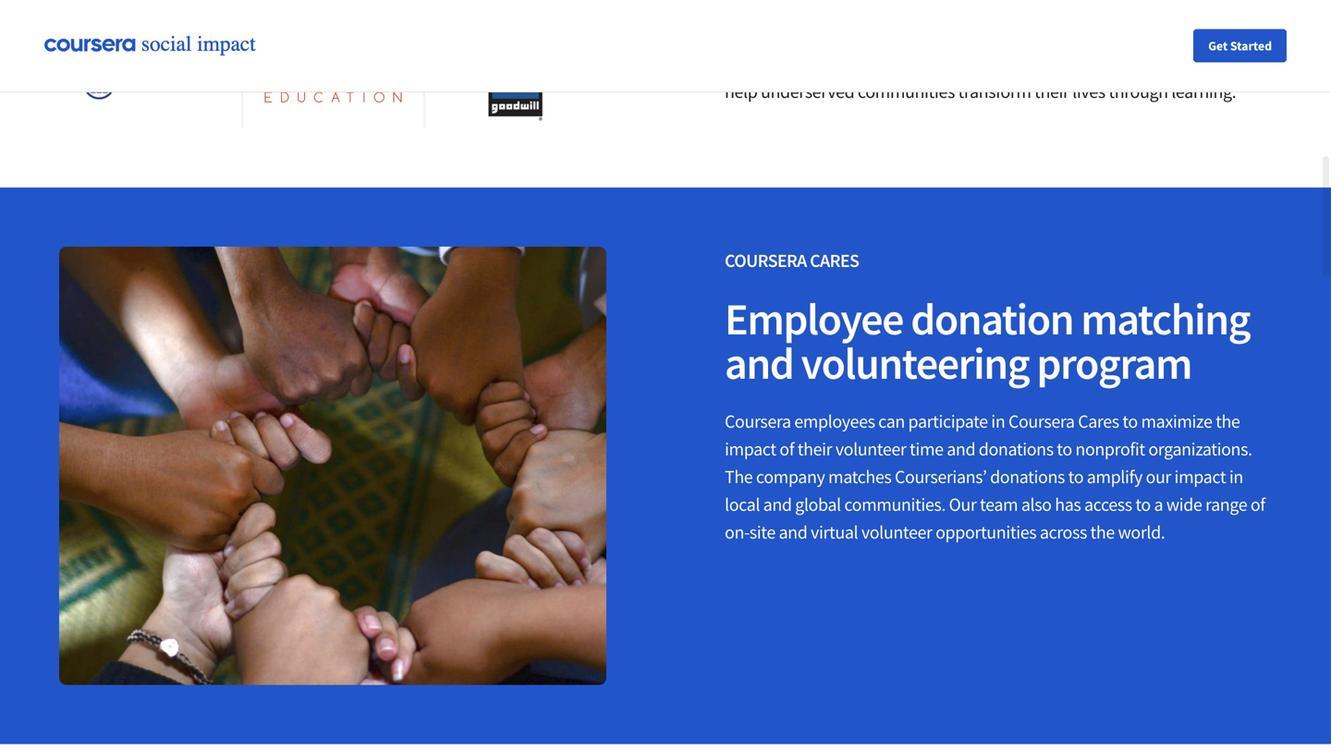 Task type: locate. For each thing, give the bounding box(es) containing it.
0 vertical spatial our
[[807, 25, 832, 48]]

0 vertical spatial cares
[[810, 249, 859, 272]]

local
[[725, 493, 760, 516]]

of right 'range'
[[1251, 493, 1266, 516]]

our
[[807, 25, 832, 48], [1146, 466, 1171, 489]]

coursera
[[725, 249, 807, 272], [725, 410, 791, 433], [1009, 410, 1075, 433]]

cares up employee
[[810, 249, 859, 272]]

0 vertical spatial in
[[991, 410, 1005, 433]]

is left "critical."
[[1199, 0, 1211, 20]]

matching
[[1081, 291, 1250, 347]]

1 horizontal spatial impact
[[850, 52, 901, 75]]

1 vertical spatial access
[[1085, 493, 1132, 516]]

1 horizontal spatial of
[[1251, 493, 1266, 516]]

to up "mission"
[[1029, 0, 1044, 20]]

0 horizontal spatial impact
[[725, 438, 776, 461]]

impact up the the
[[725, 438, 776, 461]]

0 horizontal spatial the
[[1091, 521, 1115, 544]]

access down "amplify"
[[1085, 493, 1132, 516]]

donations
[[979, 438, 1054, 461], [990, 466, 1065, 489]]

coursera up employee
[[725, 249, 807, 272]]

to up has
[[1068, 466, 1084, 489]]

0 vertical spatial of
[[780, 438, 794, 461]]

nonprofit
[[1076, 438, 1145, 461]]

impact down the social
[[850, 52, 901, 75]]

social
[[800, 0, 843, 20], [804, 52, 847, 75]]

2 horizontal spatial impact
[[1175, 466, 1226, 489]]

courserians'
[[895, 466, 987, 489]]

that
[[1238, 52, 1268, 75]]

0 vertical spatial the
[[1216, 410, 1240, 433]]

started
[[1231, 37, 1272, 54]]

0 horizontal spatial their
[[798, 438, 832, 461]]

cares up nonprofit at right bottom
[[1078, 410, 1119, 433]]

1 vertical spatial our
[[1146, 466, 1171, 489]]

1 vertical spatial the
[[1091, 521, 1115, 544]]

their down employees
[[798, 438, 832, 461]]

to
[[1029, 0, 1044, 20], [1066, 25, 1081, 48], [1116, 52, 1131, 75], [1123, 410, 1138, 433], [1057, 438, 1072, 461], [1068, 466, 1084, 489], [1136, 493, 1151, 516]]

1 vertical spatial cares
[[1078, 410, 1119, 433]]

that's
[[725, 25, 769, 48]]

class
[[1096, 0, 1132, 20]]

organizations
[[1135, 52, 1234, 75]]

cares
[[810, 249, 859, 272], [1078, 410, 1119, 433]]

0 horizontal spatial is
[[1051, 25, 1063, 48]]

0 horizontal spatial of
[[780, 438, 794, 461]]

learning
[[1135, 0, 1196, 20]]

and inside employee donation matching and volunteering program
[[725, 336, 794, 391]]

donations up team
[[979, 438, 1054, 461]]

volunteer up matches
[[836, 438, 907, 461]]

employee
[[725, 291, 903, 347]]

0 vertical spatial access
[[978, 0, 1026, 20]]

1 horizontal spatial is
[[1199, 0, 1211, 20]]

time
[[910, 438, 944, 461]]

0 horizontal spatial cares
[[810, 249, 859, 272]]

impact inside the to enable social change, universal access to world-class learning is critical. that's why our social impact team's mission is to guide coursera's integrated social impact strategy and donate licenses to organizations that help underserved communities transform their lives through learning.
[[850, 52, 901, 75]]

coursera up the the
[[725, 410, 791, 433]]

0 vertical spatial is
[[1199, 0, 1211, 20]]

amplify
[[1087, 466, 1143, 489]]

donate
[[999, 52, 1051, 75]]

0 vertical spatial their
[[1035, 80, 1069, 103]]

1 horizontal spatial cares
[[1078, 410, 1119, 433]]

is
[[1199, 0, 1211, 20], [1051, 25, 1063, 48]]

coursera up also
[[1009, 410, 1075, 433]]

1 horizontal spatial access
[[1085, 493, 1132, 516]]

social up why
[[800, 0, 843, 20]]

1 vertical spatial of
[[1251, 493, 1266, 516]]

social up the underserved
[[804, 52, 847, 75]]

their left lives
[[1035, 80, 1069, 103]]

world.
[[1118, 521, 1165, 544]]

their inside coursera employees can participate in coursera cares to maximize the impact of their volunteer time and donations to nonprofit organizations. the company matches courserians' donations to amplify our impact in local and global communities. our team also has access to a wide range of on-site and virtual volunteer opportunities across the world.
[[798, 438, 832, 461]]

volunteer down communities.
[[862, 521, 932, 544]]

can
[[879, 410, 905, 433]]

2 vertical spatial impact
[[1175, 466, 1226, 489]]

0 horizontal spatial access
[[978, 0, 1026, 20]]

impact
[[850, 52, 901, 75], [725, 438, 776, 461], [1175, 466, 1226, 489]]

also
[[1022, 493, 1052, 516]]

of up "company"
[[780, 438, 794, 461]]

their
[[1035, 80, 1069, 103], [798, 438, 832, 461]]

coursera's
[[1130, 25, 1206, 48]]

our right why
[[807, 25, 832, 48]]

has
[[1055, 493, 1081, 516]]

access up "mission"
[[978, 0, 1026, 20]]

to enable social change, universal access to world-class learning is critical. that's why our social impact team's mission is to guide coursera's integrated social impact strategy and donate licenses to organizations that help underserved communities transform their lives through learning.
[[725, 0, 1268, 103]]

strategy
[[905, 52, 964, 75]]

donations up also
[[990, 466, 1065, 489]]

a
[[1154, 493, 1163, 516]]

coursera for coursera employees can participate in coursera cares to maximize the impact of their volunteer time and donations to nonprofit organizations. the company matches courserians' donations to amplify our impact in local and global communities. our team also has access to a wide range of on-site and virtual volunteer opportunities across the world.
[[725, 410, 791, 433]]

team's
[[939, 25, 987, 48]]

the up organizations.
[[1216, 410, 1240, 433]]

our inside coursera employees can participate in coursera cares to maximize the impact of their volunteer time and donations to nonprofit organizations. the company matches courserians' donations to amplify our impact in local and global communities. our team also has access to a wide range of on-site and virtual volunteer opportunities across the world.
[[1146, 466, 1171, 489]]

the
[[1216, 410, 1240, 433], [1091, 521, 1115, 544]]

participate
[[908, 410, 988, 433]]

and
[[967, 52, 995, 75], [725, 336, 794, 391], [947, 438, 976, 461], [763, 493, 792, 516], [779, 521, 808, 544]]

access
[[978, 0, 1026, 20], [1085, 493, 1132, 516]]

0 horizontal spatial our
[[807, 25, 832, 48]]

critical.
[[1214, 0, 1268, 20]]

the
[[725, 466, 753, 489]]

to
[[725, 0, 743, 20]]

impact down organizations.
[[1175, 466, 1226, 489]]

guide
[[1085, 25, 1126, 48]]

in right participate
[[991, 410, 1005, 433]]

1 vertical spatial volunteer
[[862, 521, 932, 544]]

our
[[949, 493, 977, 516]]

1 vertical spatial their
[[798, 438, 832, 461]]

of
[[780, 438, 794, 461], [1251, 493, 1266, 516]]

1 horizontal spatial in
[[1230, 466, 1244, 489]]

through
[[1109, 80, 1168, 103]]

in
[[991, 410, 1005, 433], [1230, 466, 1244, 489]]

mission
[[991, 25, 1048, 48]]

our up a
[[1146, 466, 1171, 489]]

0 vertical spatial impact
[[850, 52, 901, 75]]

the left world.
[[1091, 521, 1115, 544]]

matches
[[828, 466, 892, 489]]

to left a
[[1136, 493, 1151, 516]]

our inside the to enable social change, universal access to world-class learning is critical. that's why our social impact team's mission is to guide coursera's integrated social impact strategy and donate licenses to organizations that help underserved communities transform their lives through learning.
[[807, 25, 832, 48]]

volunteer
[[836, 438, 907, 461], [862, 521, 932, 544]]

1 horizontal spatial their
[[1035, 80, 1069, 103]]

is down world-
[[1051, 25, 1063, 48]]

impact
[[884, 25, 935, 48]]

why
[[773, 25, 804, 48]]

1 horizontal spatial our
[[1146, 466, 1171, 489]]

virtual
[[811, 521, 858, 544]]

0 vertical spatial volunteer
[[836, 438, 907, 461]]

in up 'range'
[[1230, 466, 1244, 489]]

communities.
[[844, 493, 946, 516]]

social impact logo image
[[44, 34, 266, 58]]

1 vertical spatial impact
[[725, 438, 776, 461]]



Task type: vqa. For each thing, say whether or not it's contained in the screenshot.
Google UX Design
no



Task type: describe. For each thing, give the bounding box(es) containing it.
minds matter image
[[82, 67, 219, 100]]

communities
[[858, 80, 955, 103]]

cares inside coursera employees can participate in coursera cares to maximize the impact of their volunteer time and donations to nonprofit organizations. the company matches courserians' donations to amplify our impact in local and global communities. our team also has access to a wide range of on-site and virtual volunteer opportunities across the world.
[[1078, 410, 1119, 433]]

1 vertical spatial donations
[[990, 466, 1065, 489]]

on-
[[725, 521, 750, 544]]

coursera cares image
[[59, 247, 607, 686]]

coursera for coursera cares
[[725, 249, 807, 272]]

global
[[795, 493, 841, 516]]

1 vertical spatial is
[[1051, 25, 1063, 48]]

to left nonprofit at right bottom
[[1057, 438, 1072, 461]]

get started button
[[1194, 29, 1287, 62]]

transform
[[958, 80, 1031, 103]]

0 horizontal spatial in
[[991, 410, 1005, 433]]

coursera employees can participate in coursera cares to maximize the impact of their volunteer time and donations to nonprofit organizations. the company matches courserians' donations to amplify our impact in local and global communities. our team also has access to a wide range of on-site and virtual volunteer opportunities across the world.
[[725, 410, 1266, 544]]

opportunities
[[936, 521, 1037, 544]]

1 horizontal spatial the
[[1216, 410, 1240, 433]]

across
[[1040, 521, 1087, 544]]

company
[[756, 466, 825, 489]]

underserved
[[761, 80, 855, 103]]

maximize
[[1141, 410, 1213, 433]]

0 vertical spatial social
[[800, 0, 843, 20]]

help
[[725, 80, 758, 103]]

employees
[[794, 410, 875, 433]]

donation
[[911, 291, 1074, 347]]

wide
[[1167, 493, 1202, 516]]

to up through
[[1116, 52, 1131, 75]]

licenses
[[1055, 52, 1113, 75]]

to up nonprofit at right bottom
[[1123, 410, 1138, 433]]

site
[[750, 521, 776, 544]]

learning.
[[1172, 80, 1236, 103]]

organizations.
[[1149, 438, 1253, 461]]

1 vertical spatial in
[[1230, 466, 1244, 489]]

universal
[[907, 0, 975, 20]]

act now image
[[265, 65, 402, 103]]

and inside the to enable social change, universal access to world-class learning is critical. that's why our social impact team's mission is to guide coursera's integrated social impact strategy and donate licenses to organizations that help underserved communities transform their lives through learning.
[[967, 52, 995, 75]]

program
[[1037, 336, 1192, 391]]

employee donation matching and volunteering program
[[725, 291, 1250, 391]]

get started
[[1209, 37, 1272, 54]]

world-
[[1048, 0, 1096, 20]]

to down world-
[[1066, 25, 1081, 48]]

1 vertical spatial social
[[804, 52, 847, 75]]

lives
[[1073, 80, 1106, 103]]

coursera cares
[[725, 249, 859, 272]]

access inside coursera employees can participate in coursera cares to maximize the impact of their volunteer time and donations to nonprofit organizations. the company matches courserians' donations to amplify our impact in local and global communities. our team also has access to a wide range of on-site and virtual volunteer opportunities across the world.
[[1085, 493, 1132, 516]]

range
[[1206, 493, 1247, 516]]

their inside the to enable social change, universal access to world-class learning is critical. that's why our social impact team's mission is to guide coursera's integrated social impact strategy and donate licenses to organizations that help underserved communities transform their lives through learning.
[[1035, 80, 1069, 103]]

enable
[[746, 0, 797, 20]]

integrated
[[725, 52, 801, 75]]

get
[[1209, 37, 1228, 54]]

access inside the to enable social change, universal access to world-class learning is critical. that's why our social impact team's mission is to guide coursera's integrated social impact strategy and donate licenses to organizations that help underserved communities transform their lives through learning.
[[978, 0, 1026, 20]]

goodwill image
[[489, 46, 543, 121]]

0 vertical spatial donations
[[979, 438, 1054, 461]]

team
[[980, 493, 1018, 516]]

social
[[836, 25, 880, 48]]

volunteering
[[801, 336, 1029, 391]]

change,
[[846, 0, 904, 20]]



